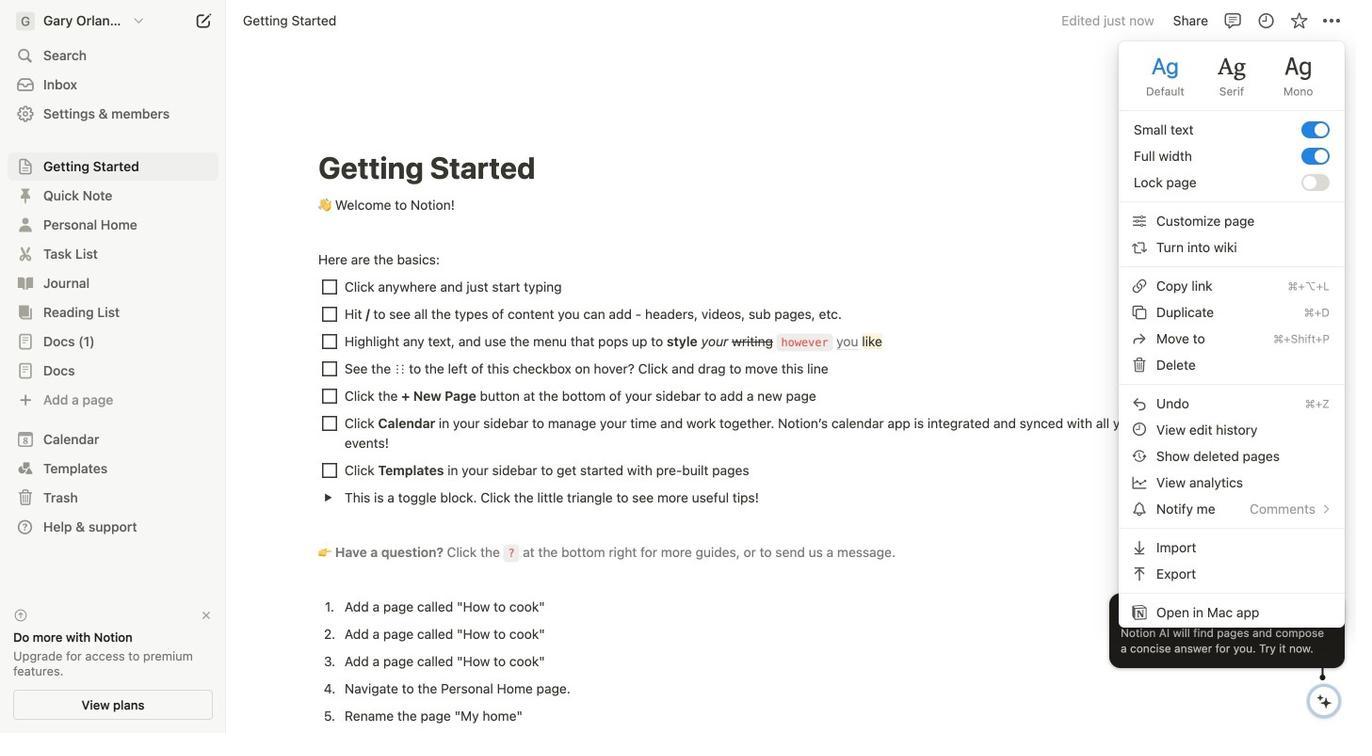 Task type: vqa. For each thing, say whether or not it's contained in the screenshot.
💡 icon
no



Task type: locate. For each thing, give the bounding box(es) containing it.
👋 image
[[318, 197, 332, 214]]

favorite image
[[1290, 11, 1309, 30]]

comments image
[[1224, 11, 1243, 30]]

menu
[[1119, 41, 1345, 702]]

g image
[[16, 12, 35, 31]]



Task type: describe. For each thing, give the bounding box(es) containing it.
dismiss image
[[200, 609, 213, 623]]

new page image
[[192, 9, 215, 32]]

👉 image
[[318, 544, 332, 562]]

updates image
[[1257, 11, 1276, 30]]



